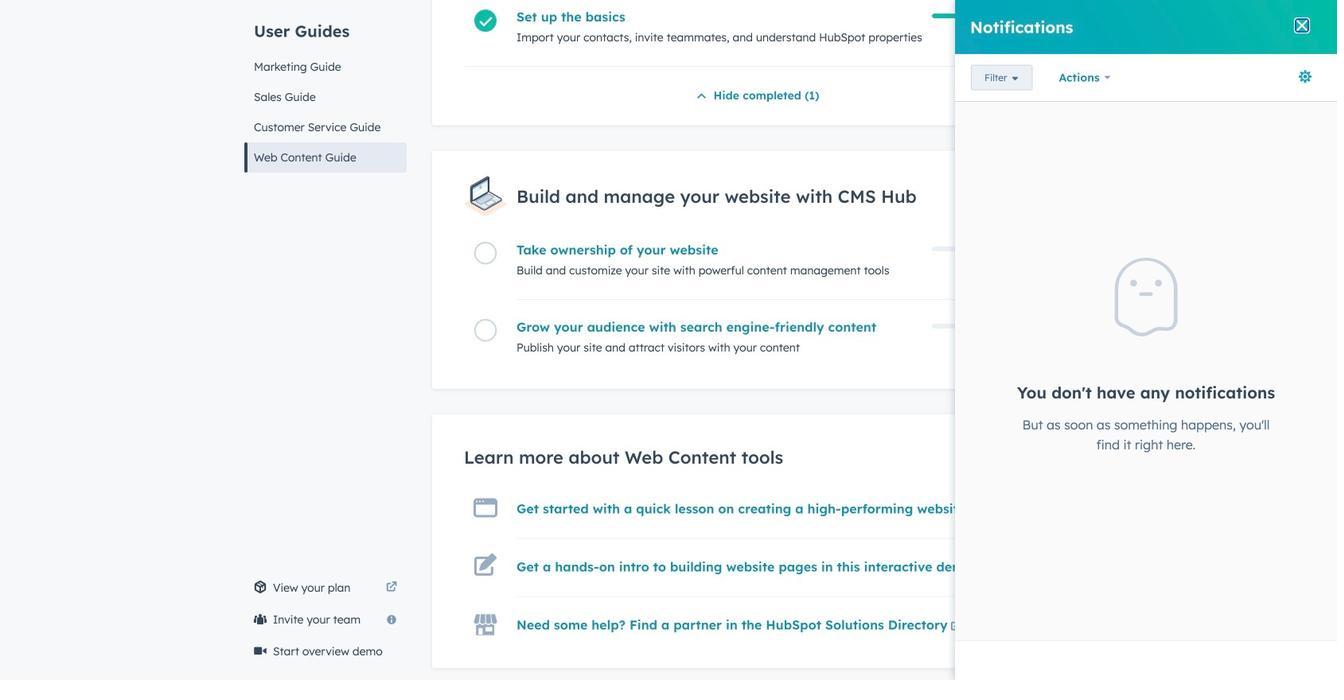 Task type: describe. For each thing, give the bounding box(es) containing it.
0 horizontal spatial link opens in a new window image
[[386, 579, 397, 598]]

[object object] complete progress bar
[[932, 13, 1021, 18]]

0 vertical spatial link opens in a new window image
[[386, 583, 397, 594]]

1 horizontal spatial link opens in a new window image
[[951, 622, 962, 633]]

user guides element
[[244, 0, 407, 173]]



Task type: vqa. For each thing, say whether or not it's contained in the screenshot.
Meeting ICON
no



Task type: locate. For each thing, give the bounding box(es) containing it.
0 vertical spatial link opens in a new window image
[[386, 579, 397, 598]]

1 vertical spatial link opens in a new window image
[[951, 622, 962, 633]]

0 horizontal spatial link opens in a new window image
[[386, 583, 397, 594]]

1 horizontal spatial link opens in a new window image
[[951, 618, 962, 637]]

link opens in a new window image
[[386, 579, 397, 598], [951, 618, 962, 637]]

1 vertical spatial link opens in a new window image
[[951, 618, 962, 637]]

link opens in a new window image
[[386, 583, 397, 594], [951, 622, 962, 633]]



